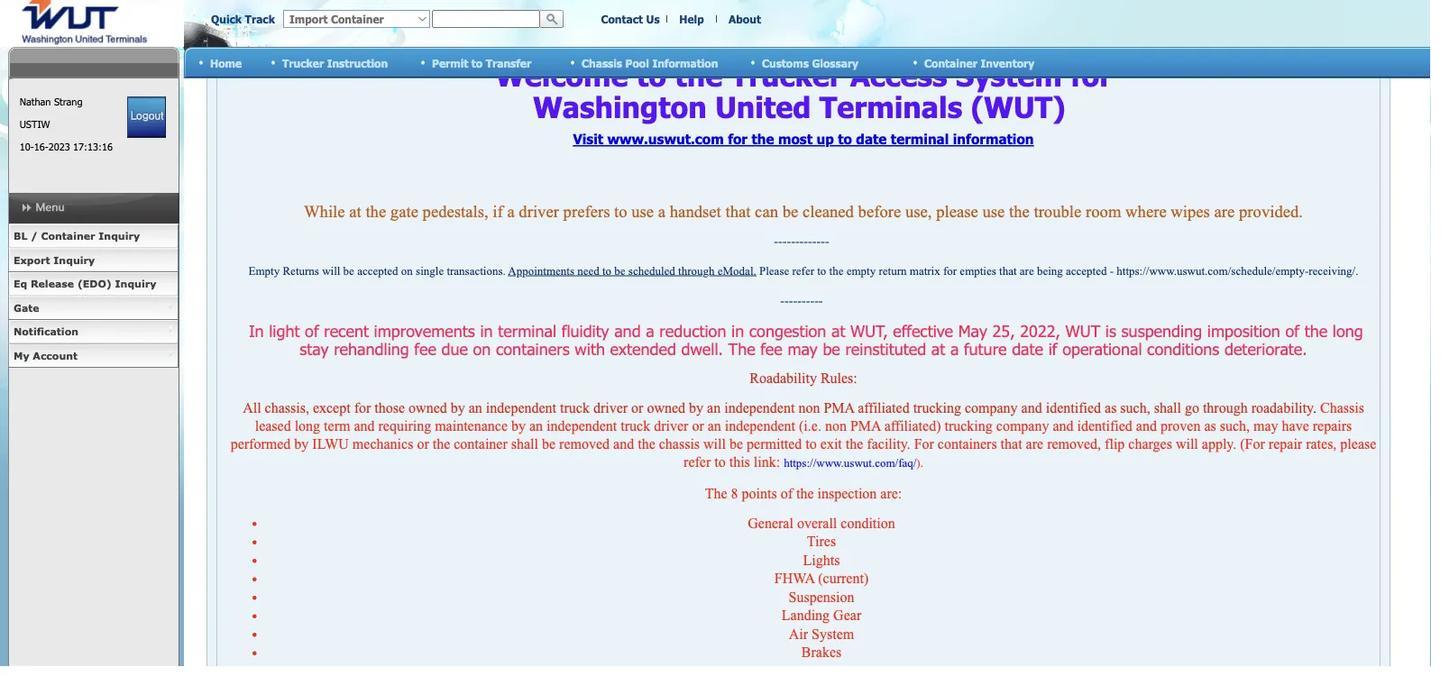 Task type: describe. For each thing, give the bounding box(es) containing it.
account
[[33, 350, 78, 362]]

eq
[[14, 278, 27, 290]]

eq release (edo) inquiry link
[[8, 273, 179, 297]]

customs glossary
[[762, 57, 859, 70]]

bl / container inquiry
[[14, 230, 140, 243]]

home
[[210, 57, 242, 70]]

notification link
[[8, 321, 179, 345]]

16-
[[34, 141, 48, 153]]

chassis pool information
[[582, 57, 718, 70]]

my
[[14, 350, 29, 362]]

instruction
[[327, 57, 388, 70]]

10-
[[20, 141, 34, 153]]

my account link
[[8, 345, 179, 369]]

track
[[245, 13, 275, 26]]

trucker
[[282, 57, 324, 70]]

permit to transfer
[[432, 57, 532, 70]]

1 vertical spatial inquiry
[[54, 254, 95, 267]]

quick track
[[211, 13, 275, 26]]

export
[[14, 254, 50, 267]]

0 vertical spatial container
[[925, 57, 978, 70]]

(edo)
[[77, 278, 112, 290]]

about
[[729, 13, 761, 26]]

gate
[[14, 302, 39, 314]]

my account
[[14, 350, 78, 362]]

strang
[[54, 96, 83, 108]]

glossary
[[812, 57, 859, 70]]

transfer
[[486, 57, 532, 70]]

contact
[[601, 13, 643, 26]]

nathan
[[20, 96, 51, 108]]

quick
[[211, 13, 242, 26]]

chassis
[[582, 57, 622, 70]]

customs
[[762, 57, 809, 70]]

export inquiry
[[14, 254, 95, 267]]

17:13:16
[[73, 141, 113, 153]]

information
[[653, 57, 718, 70]]



Task type: locate. For each thing, give the bounding box(es) containing it.
permit
[[432, 57, 468, 70]]

container left inventory
[[925, 57, 978, 70]]

us
[[646, 13, 660, 26]]

trucker instruction
[[282, 57, 388, 70]]

contact us link
[[601, 13, 660, 26]]

container up export inquiry
[[41, 230, 95, 243]]

ustiw
[[20, 119, 50, 131]]

inquiry up export inquiry link
[[99, 230, 140, 243]]

notification
[[14, 326, 79, 338]]

inventory
[[981, 57, 1035, 70]]

help link
[[680, 13, 704, 26]]

None text field
[[432, 10, 540, 28]]

bl / container inquiry link
[[8, 225, 179, 249]]

inquiry
[[99, 230, 140, 243], [54, 254, 95, 267], [115, 278, 156, 290]]

/
[[31, 230, 38, 243]]

help
[[680, 13, 704, 26]]

to
[[472, 57, 483, 70]]

container inventory
[[925, 57, 1035, 70]]

container
[[925, 57, 978, 70], [41, 230, 95, 243]]

0 horizontal spatial container
[[41, 230, 95, 243]]

about link
[[729, 13, 761, 26]]

export inquiry link
[[8, 249, 179, 273]]

nathan strang
[[20, 96, 83, 108]]

bl
[[14, 230, 27, 243]]

container inside bl / container inquiry link
[[41, 230, 95, 243]]

login image
[[127, 97, 166, 138]]

1 horizontal spatial container
[[925, 57, 978, 70]]

1 vertical spatial container
[[41, 230, 95, 243]]

inquiry down bl / container inquiry
[[54, 254, 95, 267]]

2 vertical spatial inquiry
[[115, 278, 156, 290]]

2023
[[48, 141, 70, 153]]

inquiry for container
[[99, 230, 140, 243]]

gate link
[[8, 297, 179, 321]]

10-16-2023 17:13:16
[[20, 141, 113, 153]]

contact us
[[601, 13, 660, 26]]

inquiry for (edo)
[[115, 278, 156, 290]]

pool
[[626, 57, 649, 70]]

inquiry right (edo)
[[115, 278, 156, 290]]

0 vertical spatial inquiry
[[99, 230, 140, 243]]

eq release (edo) inquiry
[[14, 278, 156, 290]]

release
[[31, 278, 74, 290]]



Task type: vqa. For each thing, say whether or not it's contained in the screenshot.
Gate at the left top of page
yes



